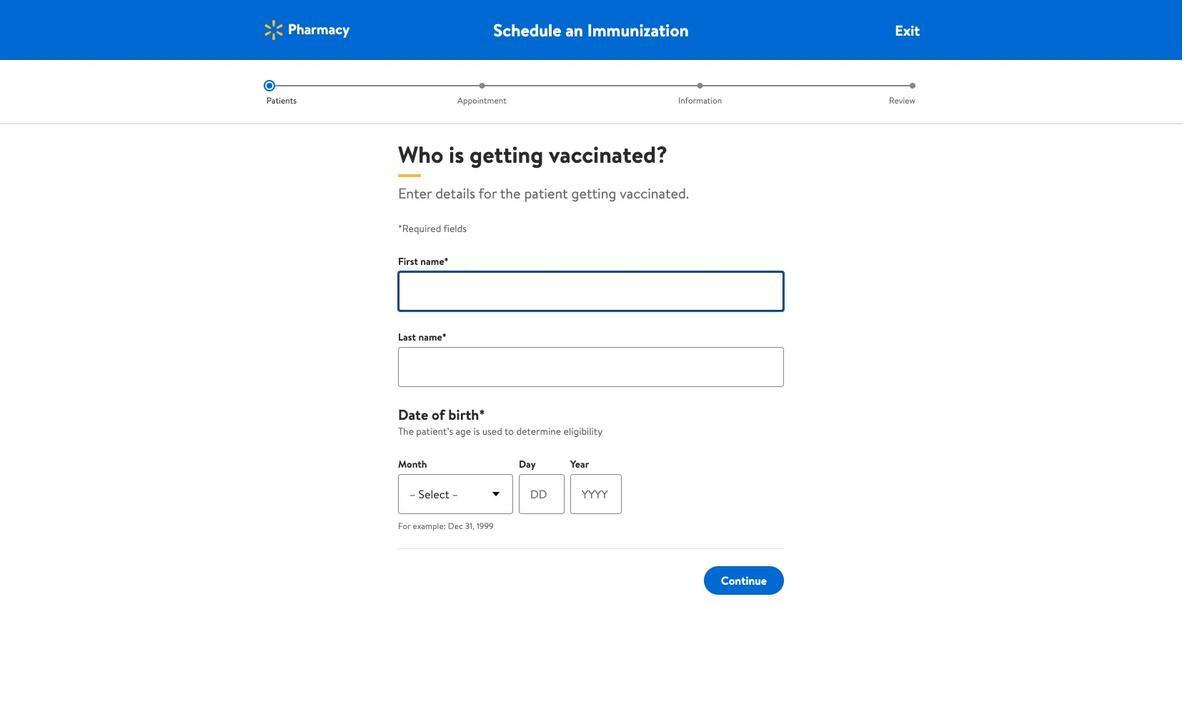 Task type: vqa. For each thing, say whether or not it's contained in the screenshot.
Departments Popup Button
no



Task type: locate. For each thing, give the bounding box(es) containing it.
for
[[479, 183, 497, 203]]

pharmacy button
[[262, 19, 350, 41]]

pharmacy
[[288, 19, 350, 39]]

fields
[[444, 222, 467, 236]]

immunization
[[587, 18, 689, 42]]

continue
[[721, 573, 767, 589]]

patient's
[[416, 425, 453, 439]]

review list item
[[809, 80, 919, 106]]

Day text field
[[519, 475, 565, 515]]

is right who on the top left of the page
[[449, 138, 464, 170]]

patients list item
[[264, 80, 373, 106]]

0 vertical spatial getting
[[470, 138, 544, 170]]

vaccinated.
[[620, 183, 689, 203]]

details
[[435, 183, 475, 203]]

exit button
[[895, 20, 920, 40]]

information
[[678, 94, 722, 106]]

vaccinated?
[[549, 138, 668, 170]]

Last name* text field
[[398, 347, 784, 387]]

example:
[[413, 520, 446, 532]]

0 vertical spatial is
[[449, 138, 464, 170]]

to
[[505, 425, 514, 439]]

1 vertical spatial getting
[[572, 183, 616, 203]]

31,
[[465, 520, 475, 532]]

1 vertical spatial name*
[[418, 330, 447, 344]]

0 vertical spatial name*
[[421, 254, 449, 268]]

exit
[[895, 20, 920, 40]]

getting up the
[[470, 138, 544, 170]]

name* right first
[[421, 254, 449, 268]]

of
[[432, 405, 445, 425]]

is right age
[[474, 425, 480, 439]]

1 horizontal spatial is
[[474, 425, 480, 439]]

is
[[449, 138, 464, 170], [474, 425, 480, 439]]

continue button
[[704, 567, 784, 595]]

enter
[[398, 183, 432, 203]]

eligibility
[[564, 425, 603, 439]]

birth*
[[448, 405, 485, 425]]

1 vertical spatial is
[[474, 425, 480, 439]]

0 horizontal spatial getting
[[470, 138, 544, 170]]

review
[[889, 94, 916, 106]]

getting
[[470, 138, 544, 170], [572, 183, 616, 203]]

appointment
[[457, 94, 507, 106]]

name* right last
[[418, 330, 447, 344]]

age
[[456, 425, 471, 439]]

list
[[264, 80, 919, 106]]

list containing patients
[[264, 80, 919, 106]]

1 horizontal spatial getting
[[572, 183, 616, 203]]

dec
[[448, 520, 463, 532]]

enter details for the  patient getting vaccinated.
[[398, 183, 689, 203]]

name*
[[421, 254, 449, 268], [418, 330, 447, 344]]

information list item
[[591, 80, 809, 106]]

getting down vaccinated?
[[572, 183, 616, 203]]

who is getting vaccinated?
[[398, 138, 668, 170]]



Task type: describe. For each thing, give the bounding box(es) containing it.
schedule
[[493, 18, 561, 42]]

*required
[[398, 222, 441, 236]]

first
[[398, 254, 418, 268]]

appointment list item
[[373, 80, 591, 106]]

*required fields
[[398, 222, 467, 236]]

first name*
[[398, 254, 449, 268]]

last name*
[[398, 330, 447, 344]]

patient
[[524, 183, 568, 203]]

last
[[398, 330, 416, 344]]

for example: dec 31, 1999
[[398, 520, 494, 532]]

Year text field
[[570, 475, 622, 515]]

used
[[482, 425, 502, 439]]

an
[[566, 18, 583, 42]]

0 horizontal spatial is
[[449, 138, 464, 170]]

who
[[398, 138, 443, 170]]

day
[[519, 457, 536, 471]]

name* for last name*
[[418, 330, 447, 344]]

is inside date of birth* the patient's age is used to determine eligibility
[[474, 425, 480, 439]]

for
[[398, 520, 411, 532]]

First name* text field
[[398, 272, 784, 312]]

determine
[[516, 425, 561, 439]]

name* for first name*
[[421, 254, 449, 268]]

schedule an immunization
[[493, 18, 689, 42]]

patients
[[267, 94, 297, 106]]

date
[[398, 405, 428, 425]]

1999
[[477, 520, 494, 532]]

the
[[500, 183, 521, 203]]

year
[[570, 457, 589, 471]]

the
[[398, 425, 414, 439]]

month
[[398, 457, 427, 471]]

date of birth* the patient's age is used to determine eligibility
[[398, 405, 603, 439]]



